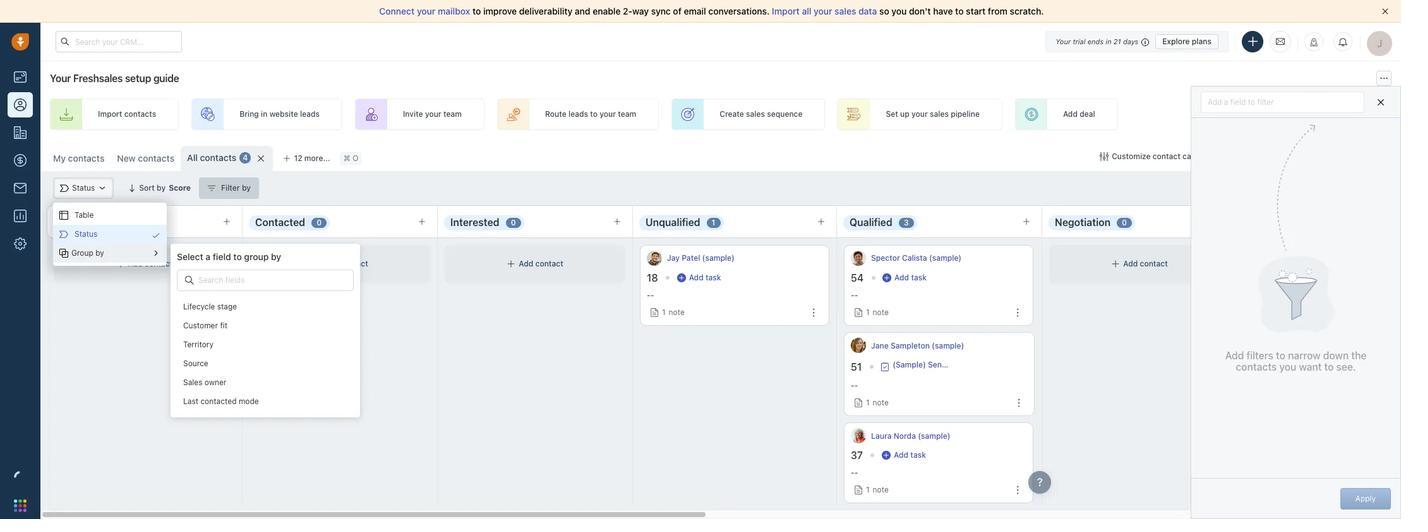 Task type: locate. For each thing, give the bounding box(es) containing it.
1 your from the left
[[417, 6, 436, 16]]

Search fields field
[[197, 275, 283, 287]]

all
[[802, 6, 812, 16]]

have
[[934, 6, 953, 16]]

to right field
[[233, 252, 242, 262]]

container_wx8msf4aqz5i3rn1 image left table
[[59, 211, 68, 220]]

container_wx8msf4aqz5i3rn1 image left status
[[59, 230, 68, 239]]

Search your CRM... text field
[[56, 31, 182, 52]]

select a field to group by
[[177, 252, 281, 262]]

container_wx8msf4aqz5i3rn1 image for group by
[[59, 249, 68, 258]]

2 horizontal spatial to
[[956, 6, 964, 16]]

container_wx8msf4aqz5i3rn1 image inside group by "menu item"
[[59, 249, 68, 258]]

select
[[177, 252, 203, 262]]

field
[[213, 252, 231, 262]]

0 horizontal spatial to
[[233, 252, 242, 262]]

from
[[988, 6, 1008, 16]]

way
[[633, 6, 649, 16]]

2-
[[623, 6, 633, 16]]

sales owner
[[183, 378, 227, 388]]

contacted
[[201, 397, 237, 407]]

your left mailbox
[[417, 6, 436, 16]]

status
[[75, 230, 98, 239]]

container_wx8msf4aqz5i3rn1 image
[[59, 211, 68, 220], [59, 230, 68, 239], [152, 231, 161, 240], [59, 249, 68, 258], [185, 276, 194, 285]]

you
[[892, 6, 907, 16]]

scratch.
[[1010, 6, 1044, 16]]

mailbox
[[438, 6, 470, 16]]

container_wx8msf4aqz5i3rn1 image left group
[[59, 249, 68, 258]]

last
[[183, 397, 198, 407]]

owner
[[205, 378, 227, 388]]

lifecycle
[[183, 302, 215, 312]]

to left start at the right
[[956, 6, 964, 16]]

by inside "menu item"
[[96, 249, 104, 258]]

import all your sales data link
[[772, 6, 880, 16]]

stage
[[217, 302, 237, 312]]

by
[[96, 249, 104, 258], [271, 252, 281, 262]]

data
[[859, 6, 878, 16]]

table
[[75, 211, 94, 220]]

your right all
[[814, 6, 833, 16]]

0 horizontal spatial by
[[96, 249, 104, 258]]

1 horizontal spatial to
[[473, 6, 481, 16]]

connect
[[379, 6, 415, 16]]

your
[[417, 6, 436, 16], [814, 6, 833, 16]]

customer
[[183, 321, 218, 331]]

1 horizontal spatial by
[[271, 252, 281, 262]]

1 horizontal spatial your
[[814, 6, 833, 16]]

source
[[183, 359, 208, 369]]

0 horizontal spatial your
[[417, 6, 436, 16]]

to right mailbox
[[473, 6, 481, 16]]

connect your mailbox link
[[379, 6, 473, 16]]

to inside menu
[[233, 252, 242, 262]]

a
[[206, 252, 211, 262]]

to
[[473, 6, 481, 16], [956, 6, 964, 16], [233, 252, 242, 262]]

container_wx8msf4aqz5i3rn1 image for status
[[59, 230, 68, 239]]

explore
[[1163, 36, 1190, 46]]

fit
[[220, 321, 228, 331]]

sales
[[183, 378, 203, 388]]

last contacted mode
[[183, 397, 259, 407]]



Task type: describe. For each thing, give the bounding box(es) containing it.
explore plans link
[[1156, 34, 1219, 49]]

deliverability
[[519, 6, 573, 16]]

connect your mailbox to improve deliverability and enable 2-way sync of email conversations. import all your sales data so you don't have to start from scratch.
[[379, 6, 1044, 16]]

select a field to group by menu
[[53, 203, 360, 418]]

conversations.
[[709, 6, 770, 16]]

import
[[772, 6, 800, 16]]

container_wx8msf4aqz5i3rn1 image
[[152, 249, 161, 258]]

sync
[[651, 6, 671, 16]]

improve
[[484, 6, 517, 16]]

and
[[575, 6, 591, 16]]

group by menu item
[[53, 244, 167, 263]]

don't
[[910, 6, 931, 16]]

group by
[[71, 249, 104, 258]]

enable
[[593, 6, 621, 16]]

shade muted image
[[1139, 36, 1150, 46]]

lifecycle stage
[[183, 302, 237, 312]]

to for by
[[233, 252, 242, 262]]

container_wx8msf4aqz5i3rn1 image for table
[[59, 211, 68, 220]]

territory
[[183, 340, 214, 350]]

of
[[673, 6, 682, 16]]

start
[[966, 6, 986, 16]]

mode
[[239, 397, 259, 407]]

sales
[[835, 6, 857, 16]]

customer fit
[[183, 321, 228, 331]]

send email image
[[1277, 36, 1286, 47]]

so
[[880, 6, 890, 16]]

container_wx8msf4aqz5i3rn1 image up container_wx8msf4aqz5i3rn1 image
[[152, 231, 161, 240]]

freshworks switcher image
[[14, 500, 27, 512]]

container_wx8msf4aqz5i3rn1 image down 'select'
[[185, 276, 194, 285]]

2 your from the left
[[814, 6, 833, 16]]

group
[[244, 252, 269, 262]]

explore plans
[[1163, 36, 1212, 46]]

to for deliverability
[[473, 6, 481, 16]]

email
[[684, 6, 706, 16]]

group
[[71, 249, 93, 258]]

plans
[[1193, 36, 1212, 46]]



Task type: vqa. For each thing, say whether or not it's contained in the screenshot.
'your'
yes



